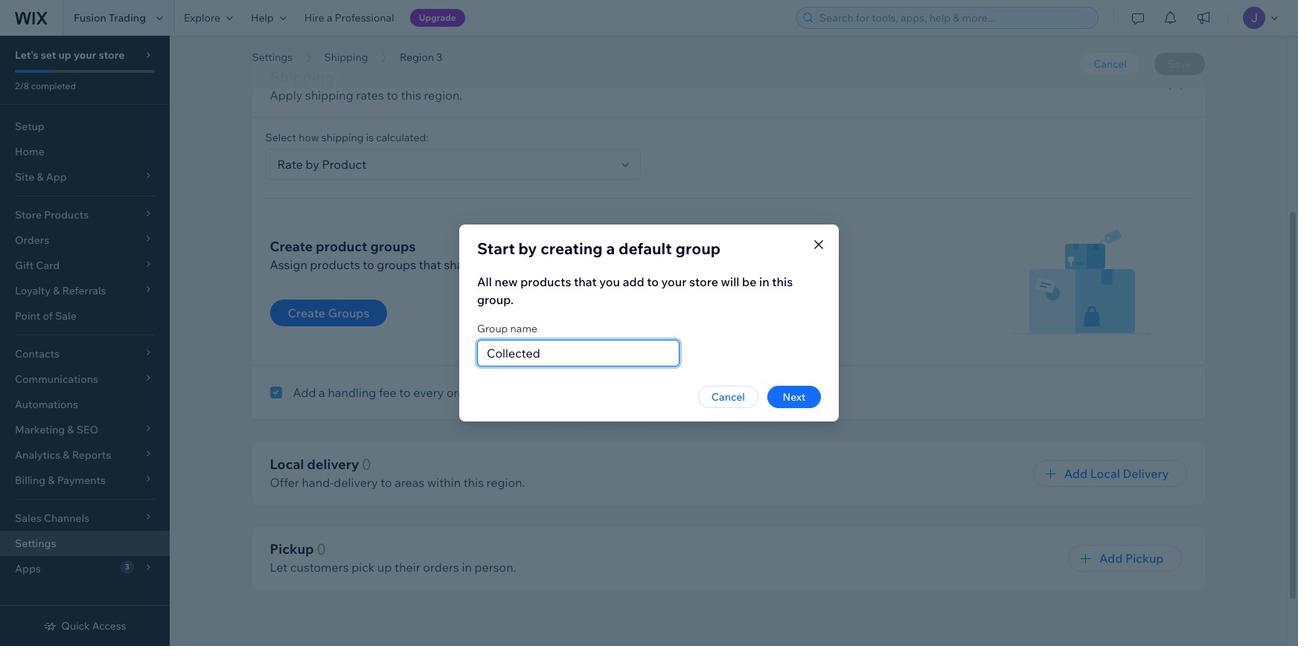 Task type: describe. For each thing, give the bounding box(es) containing it.
0 vertical spatial cancel
[[1094, 57, 1127, 71]]

save button
[[1154, 53, 1205, 75]]

delivery
[[1123, 467, 1169, 482]]

let
[[270, 561, 288, 576]]

add local delivery
[[1064, 467, 1169, 482]]

within
[[427, 476, 461, 491]]

local delivery 0 offer hand-delivery to areas within this region.
[[270, 456, 525, 491]]

next
[[783, 391, 806, 404]]

pickup inside pickup 0 let customers pick up their orders in person.
[[270, 541, 314, 559]]

all
[[477, 275, 492, 290]]

1 vertical spatial shipping
[[321, 131, 364, 145]]

offer
[[270, 476, 299, 491]]

how
[[299, 131, 319, 145]]

up inside pickup 0 let customers pick up their orders in person.
[[377, 561, 392, 576]]

quick access button
[[43, 620, 126, 633]]

by
[[519, 239, 537, 258]]

e.g., Household Goods field
[[482, 341, 674, 366]]

home
[[15, 145, 44, 159]]

new
[[495, 275, 518, 290]]

create for groups
[[288, 306, 325, 321]]

areas
[[395, 476, 425, 491]]

customers
[[290, 561, 349, 576]]

fusion trading
[[74, 11, 146, 25]]

0 vertical spatial delivery
[[307, 457, 359, 474]]

add pickup button
[[1068, 546, 1182, 573]]

shipping for shipping
[[324, 51, 368, 64]]

automations link
[[0, 392, 170, 418]]

0 vertical spatial groups
[[370, 238, 416, 255]]

shipping for shipping 1 apply shipping rates to this region.
[[270, 68, 334, 86]]

setup link
[[0, 114, 170, 139]]

hire
[[304, 11, 324, 25]]

create for product
[[270, 238, 313, 255]]

creating
[[541, 239, 603, 258]]

explore
[[184, 11, 220, 25]]

1 vertical spatial a
[[606, 239, 615, 258]]

group
[[477, 322, 508, 336]]

rates.
[[582, 258, 613, 272]]

2/8
[[15, 80, 29, 92]]

0 horizontal spatial cancel
[[712, 391, 745, 404]]

help
[[251, 11, 274, 25]]

3
[[436, 51, 443, 64]]

store inside sidebar element
[[99, 48, 125, 62]]

1 horizontal spatial settings
[[252, 51, 293, 64]]

products inside all new products that you add to your store will be in this group.
[[520, 275, 571, 290]]

hand-
[[302, 476, 334, 491]]

automations
[[15, 398, 78, 412]]

select
[[265, 131, 296, 145]]

will
[[721, 275, 740, 290]]

this inside shipping 1 apply shipping rates to this region.
[[401, 88, 421, 103]]

person.
[[474, 561, 516, 576]]

same
[[498, 258, 528, 272]]

to right fee
[[399, 386, 411, 401]]

a for add a handling fee to every order
[[319, 386, 325, 401]]

assign
[[270, 258, 307, 272]]

0 horizontal spatial add
[[293, 386, 316, 401]]

apply
[[270, 88, 303, 103]]

1
[[338, 68, 345, 86]]

start by creating a default group
[[477, 239, 721, 258]]

group
[[676, 239, 721, 258]]

point of sale
[[15, 310, 77, 323]]

every
[[413, 386, 444, 401]]

access
[[92, 620, 126, 633]]

orders
[[423, 561, 459, 576]]

next button
[[767, 386, 821, 409]]

of
[[43, 310, 53, 323]]

a for hire a professional
[[327, 11, 332, 25]]

region
[[400, 51, 434, 64]]

name
[[510, 322, 538, 336]]

1 vertical spatial settings link
[[0, 531, 170, 557]]

be
[[742, 275, 757, 290]]

hire a professional
[[304, 11, 394, 25]]

region. inside local delivery 0 offer hand-delivery to areas within this region.
[[487, 476, 525, 491]]

rates
[[356, 88, 384, 103]]

shipping 1 apply shipping rates to this region.
[[270, 68, 462, 103]]

to inside shipping 1 apply shipping rates to this region.
[[387, 88, 398, 103]]

setup
[[15, 120, 44, 133]]

products inside create product groups assign products to groups that share the same shipping rates.
[[310, 258, 360, 272]]

is
[[366, 131, 374, 145]]

you
[[599, 275, 620, 290]]

settings inside sidebar element
[[15, 537, 56, 551]]

professional
[[335, 11, 394, 25]]

sidebar element
[[0, 36, 170, 647]]

to inside local delivery 0 offer hand-delivery to areas within this region.
[[381, 476, 392, 491]]

your inside sidebar element
[[74, 48, 96, 62]]

region. inside shipping 1 apply shipping rates to this region.
[[424, 88, 462, 103]]

upgrade
[[419, 12, 456, 23]]

Search for tools, apps, help & more... field
[[815, 7, 1093, 28]]

0 horizontal spatial cancel button
[[698, 386, 759, 409]]

this inside local delivery 0 offer hand-delivery to areas within this region.
[[464, 476, 484, 491]]

to inside create product groups assign products to groups that share the same shipping rates.
[[363, 258, 374, 272]]

the
[[477, 258, 496, 272]]



Task type: vqa. For each thing, say whether or not it's contained in the screenshot.
'store' in the "All new products that you add to your store will be in this group."
yes



Task type: locate. For each thing, give the bounding box(es) containing it.
2 horizontal spatial add
[[1099, 552, 1123, 567]]

let's set up your store
[[15, 48, 125, 62]]

region.
[[424, 88, 462, 103], [487, 476, 525, 491]]

0 vertical spatial a
[[327, 11, 332, 25]]

1 horizontal spatial region.
[[487, 476, 525, 491]]

quick access
[[61, 620, 126, 633]]

arrow up outline image
[[1168, 79, 1183, 94]]

create inside create product groups assign products to groups that share the same shipping rates.
[[270, 238, 313, 255]]

1 vertical spatial region.
[[487, 476, 525, 491]]

groups
[[370, 238, 416, 255], [377, 258, 416, 272]]

groups right product
[[370, 238, 416, 255]]

let's
[[15, 48, 38, 62]]

that down rates.
[[574, 275, 597, 290]]

shipping
[[305, 88, 353, 103], [321, 131, 364, 145], [531, 258, 579, 272]]

shipping left is
[[321, 131, 364, 145]]

cancel button
[[1080, 53, 1140, 75], [698, 386, 759, 409]]

2 horizontal spatial this
[[772, 275, 793, 290]]

shipping up apply
[[270, 68, 334, 86]]

shipping inside shipping link
[[324, 51, 368, 64]]

1 vertical spatial shipping
[[270, 68, 334, 86]]

point of sale link
[[0, 304, 170, 329]]

that inside all new products that you add to your store will be in this group.
[[574, 275, 597, 290]]

2 vertical spatial shipping
[[531, 258, 579, 272]]

settings link
[[245, 50, 300, 65], [0, 531, 170, 557]]

hire a professional link
[[295, 0, 403, 36]]

1 horizontal spatial add
[[1064, 467, 1088, 482]]

delivery left areas
[[334, 476, 378, 491]]

0 horizontal spatial 0
[[317, 541, 326, 559]]

create product groups assign products to groups that share the same shipping rates.
[[270, 238, 613, 272]]

create up assign
[[270, 238, 313, 255]]

this
[[401, 88, 421, 103], [772, 275, 793, 290], [464, 476, 484, 491]]

0 inside pickup 0 let customers pick up their orders in person.
[[317, 541, 326, 559]]

local inside local delivery 0 offer hand-delivery to areas within this region.
[[270, 457, 304, 474]]

1 vertical spatial in
[[462, 561, 472, 576]]

pickup
[[270, 541, 314, 559], [1125, 552, 1164, 567]]

1 horizontal spatial settings link
[[245, 50, 300, 65]]

cancel left next
[[712, 391, 745, 404]]

group.
[[477, 293, 514, 307]]

shipping inside shipping 1 apply shipping rates to this region.
[[270, 68, 334, 86]]

store down fusion trading
[[99, 48, 125, 62]]

your
[[74, 48, 96, 62], [661, 275, 687, 290]]

handling
[[328, 386, 376, 401]]

1 horizontal spatial in
[[759, 275, 769, 290]]

add a handling fee to every order
[[293, 386, 477, 401]]

shipping down 1 at the top left of the page
[[305, 88, 353, 103]]

delivery up hand-
[[307, 457, 359, 474]]

this right be
[[772, 275, 793, 290]]

this inside all new products that you add to your store will be in this group.
[[772, 275, 793, 290]]

up right set
[[58, 48, 71, 62]]

sale
[[55, 310, 77, 323]]

1 horizontal spatial cancel button
[[1080, 53, 1140, 75]]

0 horizontal spatial a
[[319, 386, 325, 401]]

0 horizontal spatial that
[[419, 258, 441, 272]]

0 vertical spatial this
[[401, 88, 421, 103]]

1 horizontal spatial your
[[661, 275, 687, 290]]

2 vertical spatial add
[[1099, 552, 1123, 567]]

home link
[[0, 139, 170, 165]]

0 up "customers"
[[317, 541, 326, 559]]

0 vertical spatial 0
[[362, 456, 371, 474]]

0 horizontal spatial this
[[401, 88, 421, 103]]

to inside all new products that you add to your store will be in this group.
[[647, 275, 659, 290]]

local left delivery
[[1090, 467, 1120, 482]]

0 horizontal spatial store
[[99, 48, 125, 62]]

that
[[419, 258, 441, 272], [574, 275, 597, 290]]

0 vertical spatial store
[[99, 48, 125, 62]]

in
[[759, 275, 769, 290], [462, 561, 472, 576]]

1 vertical spatial up
[[377, 561, 392, 576]]

1 vertical spatial cancel
[[712, 391, 745, 404]]

cancel button left next
[[698, 386, 759, 409]]

0
[[362, 456, 371, 474], [317, 541, 326, 559]]

up inside sidebar element
[[58, 48, 71, 62]]

0 vertical spatial that
[[419, 258, 441, 272]]

set
[[41, 48, 56, 62]]

settings
[[252, 51, 293, 64], [15, 537, 56, 551]]

shipping inside shipping 1 apply shipping rates to this region.
[[305, 88, 353, 103]]

shipping up 1 at the top left of the page
[[324, 51, 368, 64]]

add
[[623, 275, 644, 290]]

save
[[1168, 57, 1191, 71]]

that inside create product groups assign products to groups that share the same shipping rates.
[[419, 258, 441, 272]]

1 vertical spatial this
[[772, 275, 793, 290]]

fee
[[379, 386, 397, 401]]

region. right within
[[487, 476, 525, 491]]

shipping link
[[317, 50, 376, 65]]

add local delivery button
[[1033, 461, 1187, 488]]

0 vertical spatial add
[[293, 386, 316, 401]]

upgrade button
[[410, 9, 465, 27]]

0 inside local delivery 0 offer hand-delivery to areas within this region.
[[362, 456, 371, 474]]

1 horizontal spatial that
[[574, 275, 597, 290]]

trading
[[109, 11, 146, 25]]

add inside button
[[1099, 552, 1123, 567]]

share
[[444, 258, 474, 272]]

1 vertical spatial your
[[661, 275, 687, 290]]

add pickup
[[1099, 552, 1164, 567]]

0 vertical spatial in
[[759, 275, 769, 290]]

1 horizontal spatial local
[[1090, 467, 1120, 482]]

local inside add local delivery button
[[1090, 467, 1120, 482]]

add
[[293, 386, 316, 401], [1064, 467, 1088, 482], [1099, 552, 1123, 567]]

a up you
[[606, 239, 615, 258]]

1 horizontal spatial cancel
[[1094, 57, 1127, 71]]

cancel
[[1094, 57, 1127, 71], [712, 391, 745, 404]]

add for delivery
[[1064, 467, 1088, 482]]

1 horizontal spatial 0
[[362, 456, 371, 474]]

add for 0
[[1099, 552, 1123, 567]]

0 horizontal spatial settings link
[[0, 531, 170, 557]]

all new products that you add to your store will be in this group.
[[477, 275, 793, 307]]

calculated:
[[376, 131, 429, 145]]

create groups button
[[270, 300, 387, 327]]

in right be
[[759, 275, 769, 290]]

up
[[58, 48, 71, 62], [377, 561, 392, 576]]

cancel button left save button at top
[[1080, 53, 1140, 75]]

0 horizontal spatial in
[[462, 561, 472, 576]]

store inside all new products that you add to your store will be in this group.
[[689, 275, 718, 290]]

group name
[[477, 322, 538, 336]]

2 vertical spatial this
[[464, 476, 484, 491]]

1 horizontal spatial pickup
[[1125, 552, 1164, 567]]

your right set
[[74, 48, 96, 62]]

0 horizontal spatial your
[[74, 48, 96, 62]]

create left groups on the top left
[[288, 306, 325, 321]]

0 vertical spatial shipping
[[324, 51, 368, 64]]

1 horizontal spatial products
[[520, 275, 571, 290]]

products down same
[[520, 275, 571, 290]]

1 vertical spatial that
[[574, 275, 597, 290]]

quick
[[61, 620, 90, 633]]

this right within
[[464, 476, 484, 491]]

to left areas
[[381, 476, 392, 491]]

create groups
[[288, 306, 370, 321]]

cancel left save button at top
[[1094, 57, 1127, 71]]

region. down 3
[[424, 88, 462, 103]]

2/8 completed
[[15, 80, 76, 92]]

groups left share
[[377, 258, 416, 272]]

0 vertical spatial create
[[270, 238, 313, 255]]

their
[[395, 561, 420, 576]]

shipping
[[324, 51, 368, 64], [270, 68, 334, 86]]

to down product
[[363, 258, 374, 272]]

to right the add
[[647, 275, 659, 290]]

your inside all new products that you add to your store will be in this group.
[[661, 275, 687, 290]]

fusion
[[74, 11, 106, 25]]

0 horizontal spatial up
[[58, 48, 71, 62]]

0 vertical spatial up
[[58, 48, 71, 62]]

help button
[[242, 0, 295, 36]]

0 vertical spatial your
[[74, 48, 96, 62]]

None field
[[273, 150, 615, 180]]

store left will
[[689, 275, 718, 290]]

products down product
[[310, 258, 360, 272]]

completed
[[31, 80, 76, 92]]

a
[[327, 11, 332, 25], [606, 239, 615, 258], [319, 386, 325, 401]]

in inside pickup 0 let customers pick up their orders in person.
[[462, 561, 472, 576]]

order
[[447, 386, 477, 401]]

local
[[270, 457, 304, 474], [1090, 467, 1120, 482]]

1 vertical spatial add
[[1064, 467, 1088, 482]]

product
[[316, 238, 367, 255]]

this down region
[[401, 88, 421, 103]]

1 vertical spatial products
[[520, 275, 571, 290]]

your right the add
[[661, 275, 687, 290]]

in inside all new products that you add to your store will be in this group.
[[759, 275, 769, 290]]

that left share
[[419, 258, 441, 272]]

1 horizontal spatial this
[[464, 476, 484, 491]]

pickup inside button
[[1125, 552, 1164, 567]]

pickup 0 let customers pick up their orders in person.
[[270, 541, 516, 576]]

region 3
[[400, 51, 443, 64]]

0 vertical spatial region.
[[424, 88, 462, 103]]

1 vertical spatial cancel button
[[698, 386, 759, 409]]

1 vertical spatial delivery
[[334, 476, 378, 491]]

1 vertical spatial settings
[[15, 537, 56, 551]]

shipping inside create product groups assign products to groups that share the same shipping rates.
[[531, 258, 579, 272]]

0 horizontal spatial local
[[270, 457, 304, 474]]

default
[[619, 239, 672, 258]]

create inside create groups button
[[288, 306, 325, 321]]

a left handling at the left bottom of page
[[319, 386, 325, 401]]

shipping right same
[[531, 258, 579, 272]]

a right the hire
[[327, 11, 332, 25]]

select how shipping is calculated:
[[265, 131, 429, 145]]

1 vertical spatial groups
[[377, 258, 416, 272]]

0 vertical spatial shipping
[[305, 88, 353, 103]]

0 horizontal spatial region.
[[424, 88, 462, 103]]

groups
[[328, 306, 370, 321]]

0 down handling at the left bottom of page
[[362, 456, 371, 474]]

to
[[387, 88, 398, 103], [363, 258, 374, 272], [647, 275, 659, 290], [399, 386, 411, 401], [381, 476, 392, 491]]

1 vertical spatial create
[[288, 306, 325, 321]]

1 horizontal spatial store
[[689, 275, 718, 290]]

create
[[270, 238, 313, 255], [288, 306, 325, 321]]

products
[[310, 258, 360, 272], [520, 275, 571, 290]]

0 vertical spatial settings link
[[245, 50, 300, 65]]

1 horizontal spatial up
[[377, 561, 392, 576]]

0 vertical spatial products
[[310, 258, 360, 272]]

in right 'orders'
[[462, 561, 472, 576]]

0 horizontal spatial settings
[[15, 537, 56, 551]]

to right rates
[[387, 88, 398, 103]]

0 vertical spatial cancel button
[[1080, 53, 1140, 75]]

start
[[477, 239, 515, 258]]

local up offer on the bottom of page
[[270, 457, 304, 474]]

add inside button
[[1064, 467, 1088, 482]]

$ text field
[[537, 380, 588, 407]]

0 horizontal spatial products
[[310, 258, 360, 272]]

0 horizontal spatial pickup
[[270, 541, 314, 559]]

point
[[15, 310, 40, 323]]

1 vertical spatial 0
[[317, 541, 326, 559]]

0 vertical spatial settings
[[252, 51, 293, 64]]

pick
[[352, 561, 375, 576]]

2 horizontal spatial a
[[606, 239, 615, 258]]

delivery
[[307, 457, 359, 474], [334, 476, 378, 491]]

up right pick
[[377, 561, 392, 576]]

1 horizontal spatial a
[[327, 11, 332, 25]]

2 vertical spatial a
[[319, 386, 325, 401]]

1 vertical spatial store
[[689, 275, 718, 290]]



